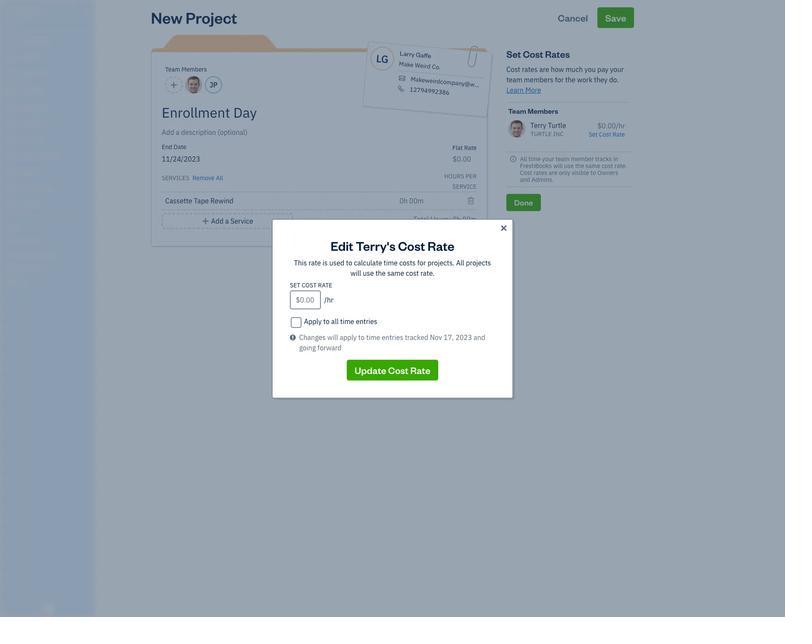Task type: locate. For each thing, give the bounding box(es) containing it.
end
[[162, 143, 172, 151]]

cost up costs
[[398, 238, 425, 254]]

2 horizontal spatial will
[[554, 162, 563, 170]]

cassette tape rewind
[[165, 197, 234, 205]]

time left costs
[[384, 259, 398, 267]]

cost
[[523, 48, 543, 60], [507, 65, 521, 74], [599, 131, 611, 138], [520, 169, 532, 177], [398, 238, 425, 254], [388, 364, 409, 377]]

cost inside "this rate is used to calculate time costs for projects. all projects will use the same cost rate."
[[406, 269, 419, 278]]

1 vertical spatial rates
[[534, 169, 548, 177]]

to right used
[[346, 259, 352, 267]]

cost
[[602, 162, 613, 170], [406, 269, 419, 278]]

this
[[294, 259, 307, 267]]

to inside all time your team member tracks in freshbooks will use the same cost rate. cost rates are only visible to owners and admins.
[[591, 169, 596, 177]]

cost left in
[[602, 162, 613, 170]]

your up do.
[[610, 65, 624, 74]]

/hr up set cost rate button
[[616, 122, 625, 130]]

and down freshbooks
[[520, 176, 530, 184]]

0 vertical spatial team
[[507, 76, 523, 84]]

payment image
[[6, 103, 16, 112]]

0 vertical spatial cost
[[602, 162, 613, 170]]

1 horizontal spatial set
[[589, 131, 598, 138]]

1 vertical spatial same
[[387, 269, 404, 278]]

set
[[507, 48, 521, 60], [589, 131, 598, 138]]

0 vertical spatial your
[[610, 65, 624, 74]]

$0.00
[[598, 122, 616, 130]]

1 vertical spatial turtle
[[531, 130, 552, 138]]

0 vertical spatial for
[[555, 76, 564, 84]]

0 horizontal spatial use
[[363, 269, 374, 278]]

1 vertical spatial use
[[363, 269, 374, 278]]

1 horizontal spatial will
[[351, 269, 361, 278]]

1 horizontal spatial your
[[610, 65, 624, 74]]

1 vertical spatial for
[[417, 259, 426, 267]]

is
[[323, 259, 328, 267]]

cost up learn
[[507, 65, 521, 74]]

amount (usd) text field down flat rate
[[453, 155, 472, 164]]

0 horizontal spatial entries
[[356, 317, 378, 326]]

entries
[[356, 317, 378, 326], [382, 333, 403, 342]]

1 horizontal spatial inc
[[553, 130, 564, 138]]

0 vertical spatial inc
[[33, 8, 45, 16]]

1 horizontal spatial for
[[555, 76, 564, 84]]

0 horizontal spatial your
[[542, 155, 554, 163]]

and inside changes will apply to time entries tracked nov 17, 2023 and going forward
[[474, 333, 485, 342]]

rate
[[318, 282, 333, 289]]

1 vertical spatial members
[[528, 107, 558, 116]]

members
[[182, 66, 207, 73], [528, 107, 558, 116]]

0 horizontal spatial will
[[327, 333, 338, 342]]

your up "admins."
[[542, 155, 554, 163]]

turtle
[[548, 121, 566, 130]]

dashboard image
[[6, 38, 16, 46]]

rates up members
[[522, 65, 538, 74]]

0 vertical spatial will
[[554, 162, 563, 170]]

1 vertical spatial team
[[508, 107, 526, 116]]

turtle
[[7, 8, 32, 16], [531, 130, 552, 138]]

will inside all time your team member tracks in freshbooks will use the same cost rate. cost rates are only visible to owners and admins.
[[554, 162, 563, 170]]

1 horizontal spatial /hr
[[616, 122, 625, 130]]

team members image
[[6, 237, 92, 244]]

will
[[554, 162, 563, 170], [351, 269, 361, 278], [327, 333, 338, 342]]

1 horizontal spatial use
[[564, 162, 574, 170]]

client image
[[6, 54, 16, 63]]

team up only
[[556, 155, 570, 163]]

0 vertical spatial all
[[520, 155, 527, 163]]

same
[[586, 162, 601, 170], [387, 269, 404, 278]]

terry
[[531, 121, 547, 130]]

changes will apply to time entries tracked nov 17, 2023 and going forward
[[299, 333, 485, 352]]

close image
[[500, 223, 509, 234]]

and inside all time your team member tracks in freshbooks will use the same cost rate. cost rates are only visible to owners and admins.
[[520, 176, 530, 184]]

costs
[[399, 259, 416, 267]]

to inside changes will apply to time entries tracked nov 17, 2023 and going forward
[[358, 333, 365, 342]]

1 vertical spatial amount (usd) text field
[[290, 291, 321, 310]]

1 horizontal spatial rate.
[[615, 162, 627, 170]]

add a service button
[[162, 214, 293, 229]]

rate. down projects.
[[421, 269, 435, 278]]

1 horizontal spatial team members
[[508, 107, 558, 116]]

rate
[[613, 131, 625, 138], [464, 144, 477, 152], [428, 238, 455, 254], [411, 364, 431, 377]]

your inside cost rates are how much you pay your team members for the work they do. learn more
[[610, 65, 624, 74]]

1 horizontal spatial entries
[[382, 333, 403, 342]]

admins.
[[532, 176, 554, 184]]

amount (usd) text field for rate
[[453, 155, 472, 164]]

1 vertical spatial inc
[[553, 130, 564, 138]]

rate down tracked
[[411, 364, 431, 377]]

0 horizontal spatial for
[[417, 259, 426, 267]]

members
[[524, 76, 554, 84]]

1 vertical spatial entries
[[382, 333, 403, 342]]

time right apply
[[366, 333, 380, 342]]

2 vertical spatial will
[[327, 333, 338, 342]]

all right remove
[[216, 174, 223, 182]]

rates
[[522, 65, 538, 74], [534, 169, 548, 177]]

/hr
[[616, 122, 625, 130], [324, 296, 334, 304]]

much
[[566, 65, 583, 74]]

Project Name text field
[[162, 104, 399, 121]]

/hr inside $0.00 /hr set cost rate
[[616, 122, 625, 130]]

rate down the '$0.00'
[[613, 131, 625, 138]]

apply
[[340, 333, 357, 342]]

cost
[[302, 282, 317, 289]]

all inside "this rate is used to calculate time costs for projects. all projects will use the same cost rate."
[[456, 259, 464, 267]]

date
[[174, 143, 186, 151]]

inc
[[33, 8, 45, 16], [553, 130, 564, 138]]

for
[[555, 76, 564, 84], [417, 259, 426, 267]]

rate. right tracks
[[615, 162, 627, 170]]

team members
[[165, 66, 207, 73], [508, 107, 558, 116]]

1 vertical spatial team members
[[508, 107, 558, 116]]

time right info icon
[[529, 155, 541, 163]]

1 horizontal spatial cost
[[602, 162, 613, 170]]

1 vertical spatial all
[[216, 174, 223, 182]]

remove
[[193, 174, 215, 182]]

0 vertical spatial set
[[507, 48, 521, 60]]

visible
[[572, 169, 589, 177]]

Amount (USD) text field
[[453, 155, 472, 164], [290, 291, 321, 310]]

/hr down rate
[[324, 296, 334, 304]]

will up forward
[[327, 333, 338, 342]]

set down the '$0.00'
[[589, 131, 598, 138]]

set up learn
[[507, 48, 521, 60]]

0 horizontal spatial rate.
[[421, 269, 435, 278]]

1 vertical spatial your
[[542, 155, 554, 163]]

1 vertical spatial team
[[556, 155, 570, 163]]

0 vertical spatial amount (usd) text field
[[453, 155, 472, 164]]

1 horizontal spatial team
[[508, 107, 526, 116]]

for down how
[[555, 76, 564, 84]]

0 vertical spatial turtle
[[7, 8, 32, 16]]

1 horizontal spatial team
[[556, 155, 570, 163]]

all time your team member tracks in freshbooks will use the same cost rate. cost rates are only visible to owners and admins.
[[520, 155, 627, 184]]

rate.
[[615, 162, 627, 170], [421, 269, 435, 278]]

cost right update
[[388, 364, 409, 377]]

services
[[162, 174, 189, 182]]

all right info icon
[[520, 155, 527, 163]]

cost rates are how much you pay your team members for the work they do. learn more
[[507, 65, 624, 95]]

amount (usd) text field down cost
[[290, 291, 321, 310]]

0 horizontal spatial turtle
[[7, 8, 32, 16]]

0 vertical spatial team members
[[165, 66, 207, 73]]

team up learn
[[507, 76, 523, 84]]

1 vertical spatial are
[[549, 169, 558, 177]]

1 vertical spatial will
[[351, 269, 361, 278]]

rate inside $0.00 /hr set cost rate
[[613, 131, 625, 138]]

new project
[[151, 7, 237, 28]]

1 vertical spatial and
[[474, 333, 485, 342]]

new
[[151, 7, 183, 28]]

0 horizontal spatial /hr
[[324, 296, 334, 304]]

0 vertical spatial use
[[564, 162, 574, 170]]

the down calculate
[[376, 269, 386, 278]]

jp
[[210, 81, 218, 89]]

team members up terry
[[508, 107, 558, 116]]

0 horizontal spatial same
[[387, 269, 404, 278]]

for right costs
[[417, 259, 426, 267]]

entries left tracked
[[382, 333, 403, 342]]

0 vertical spatial the
[[566, 76, 576, 84]]

1 horizontal spatial turtle
[[531, 130, 552, 138]]

time
[[529, 155, 541, 163], [384, 259, 398, 267], [340, 317, 354, 326], [366, 333, 380, 342]]

turtle down terry
[[531, 130, 552, 138]]

used
[[329, 259, 345, 267]]

0 horizontal spatial team
[[165, 66, 180, 73]]

1 vertical spatial the
[[575, 162, 584, 170]]

0 vertical spatial same
[[586, 162, 601, 170]]

1 vertical spatial set
[[589, 131, 598, 138]]

cost down costs
[[406, 269, 419, 278]]

all left projects
[[456, 259, 464, 267]]

time inside "this rate is used to calculate time costs for projects. all projects will use the same cost rate."
[[384, 259, 398, 267]]

will up "admins."
[[554, 162, 563, 170]]

inc inside terry turtle turtle inc
[[553, 130, 564, 138]]

cost inside button
[[388, 364, 409, 377]]

settings image
[[6, 279, 92, 286]]

flat rate
[[453, 144, 477, 152]]

tape
[[194, 197, 209, 205]]

will down calculate
[[351, 269, 361, 278]]

are left only
[[549, 169, 558, 177]]

calculate
[[354, 259, 382, 267]]

timer image
[[6, 152, 16, 161]]

estimate image
[[6, 70, 16, 79]]

1 horizontal spatial same
[[586, 162, 601, 170]]

0 horizontal spatial amount (usd) text field
[[290, 291, 321, 310]]

0 horizontal spatial and
[[474, 333, 485, 342]]

0 horizontal spatial team members
[[165, 66, 207, 73]]

cost inside all time your team member tracks in freshbooks will use the same cost rate. cost rates are only visible to owners and admins.
[[520, 169, 532, 177]]

apply to all time entries
[[304, 317, 378, 326]]

0 horizontal spatial inc
[[33, 8, 45, 16]]

rate inside button
[[411, 364, 431, 377]]

2 horizontal spatial all
[[520, 155, 527, 163]]

0 horizontal spatial team
[[507, 76, 523, 84]]

0 vertical spatial rates
[[522, 65, 538, 74]]

the down the much
[[566, 76, 576, 84]]

1 vertical spatial /hr
[[324, 296, 334, 304]]

entries up apply
[[356, 317, 378, 326]]

freshbooks image
[[41, 604, 54, 615]]

00m
[[463, 215, 477, 224]]

plus image
[[202, 216, 210, 227]]

0 vertical spatial rate.
[[615, 162, 627, 170]]

cost inside all time your team member tracks in freshbooks will use the same cost rate. cost rates are only visible to owners and admins.
[[602, 162, 613, 170]]

money image
[[6, 169, 16, 177]]

team inside all time your team member tracks in freshbooks will use the same cost rate. cost rates are only visible to owners and admins.
[[556, 155, 570, 163]]

exclamationcircle image
[[290, 333, 296, 343]]

0 horizontal spatial set
[[507, 48, 521, 60]]

to right apply
[[358, 333, 365, 342]]

turtle up owner
[[7, 8, 32, 16]]

0h 00m text field
[[400, 197, 424, 205]]

set cost rates
[[507, 48, 570, 60]]

and
[[520, 176, 530, 184], [474, 333, 485, 342]]

same inside all time your team member tracks in freshbooks will use the same cost rate. cost rates are only visible to owners and admins.
[[586, 162, 601, 170]]

team members up add team member icon
[[165, 66, 207, 73]]

0 vertical spatial and
[[520, 176, 530, 184]]

2 vertical spatial all
[[456, 259, 464, 267]]

0 horizontal spatial cost
[[406, 269, 419, 278]]

turtle inside terry turtle turtle inc
[[531, 130, 552, 138]]

to right visible
[[591, 169, 596, 177]]

are inside all time your team member tracks in freshbooks will use the same cost rate. cost rates are only visible to owners and admins.
[[549, 169, 558, 177]]

0 vertical spatial /hr
[[616, 122, 625, 130]]

1 horizontal spatial amount (usd) text field
[[453, 155, 472, 164]]

cost down the '$0.00'
[[599, 131, 611, 138]]

edit terry's cost rate dialog
[[0, 209, 785, 409]]

0 vertical spatial are
[[540, 65, 550, 74]]

0 horizontal spatial all
[[216, 174, 223, 182]]

amount (usd) text field inside the edit terry's cost rate dialog
[[290, 291, 321, 310]]

team
[[507, 76, 523, 84], [556, 155, 570, 163]]

use inside "this rate is used to calculate time costs for projects. all projects will use the same cost rate."
[[363, 269, 374, 278]]

the right only
[[575, 162, 584, 170]]

2 vertical spatial the
[[376, 269, 386, 278]]

rates inside cost rates are how much you pay your team members for the work they do. learn more
[[522, 65, 538, 74]]

0 horizontal spatial members
[[182, 66, 207, 73]]

project image
[[6, 136, 16, 145]]

team up add team member icon
[[165, 66, 180, 73]]

1 vertical spatial cost
[[406, 269, 419, 278]]

all
[[331, 317, 339, 326]]

rates inside all time your team member tracks in freshbooks will use the same cost rate. cost rates are only visible to owners and admins.
[[534, 169, 548, 177]]

projects
[[466, 259, 491, 267]]

are up members
[[540, 65, 550, 74]]

your
[[610, 65, 624, 74], [542, 155, 554, 163]]

the inside "this rate is used to calculate time costs for projects. all projects will use the same cost rate."
[[376, 269, 386, 278]]

cost up done
[[520, 169, 532, 177]]

apps image
[[6, 224, 92, 230]]

1 horizontal spatial all
[[456, 259, 464, 267]]

save
[[605, 12, 627, 24]]

team down learn
[[508, 107, 526, 116]]

cost inside cost rates are how much you pay your team members for the work they do. learn more
[[507, 65, 521, 74]]

and right "2023"
[[474, 333, 485, 342]]

1 horizontal spatial and
[[520, 176, 530, 184]]

rates left only
[[534, 169, 548, 177]]

tracked
[[405, 333, 429, 342]]

1 vertical spatial rate.
[[421, 269, 435, 278]]



Task type: describe. For each thing, give the bounding box(es) containing it.
to left all
[[323, 317, 330, 326]]

/hr inside the edit terry's cost rate dialog
[[324, 296, 334, 304]]

remove all button
[[191, 171, 223, 183]]

tracks
[[595, 155, 612, 163]]

turtle inc owner
[[7, 8, 45, 24]]

rewind
[[210, 197, 234, 205]]

in
[[614, 155, 619, 163]]

expense image
[[6, 120, 16, 128]]

add a service
[[211, 217, 253, 226]]

pay
[[598, 65, 609, 74]]

work
[[577, 76, 593, 84]]

same inside "this rate is used to calculate time costs for projects. all projects will use the same cost rate."
[[387, 269, 404, 278]]

update cost rate button
[[347, 360, 438, 381]]

entries inside changes will apply to time entries tracked nov 17, 2023 and going forward
[[382, 333, 403, 342]]

17,
[[444, 333, 454, 342]]

hours per service
[[444, 173, 477, 191]]

team inside cost rates are how much you pay your team members for the work they do. learn more
[[507, 76, 523, 84]]

they
[[594, 76, 608, 84]]

projects.
[[428, 259, 455, 267]]

end date
[[162, 143, 186, 151]]

per
[[466, 173, 477, 180]]

2023
[[456, 333, 472, 342]]

total hours: 0h 00m
[[414, 215, 477, 224]]

items and services image
[[6, 251, 92, 258]]

learn
[[507, 86, 524, 95]]

the inside all time your team member tracks in freshbooks will use the same cost rate. cost rates are only visible to owners and admins.
[[575, 162, 584, 170]]

End date in  format text field
[[162, 155, 319, 164]]

cost inside $0.00 /hr set cost rate
[[599, 131, 611, 138]]

save button
[[598, 7, 634, 28]]

cancel button
[[550, 7, 596, 28]]

amount (usd) text field for cost
[[290, 291, 321, 310]]

info image
[[510, 156, 517, 163]]

learn more link
[[507, 86, 541, 95]]

service
[[231, 217, 253, 226]]

time inside all time your team member tracks in freshbooks will use the same cost rate. cost rates are only visible to owners and admins.
[[529, 155, 541, 163]]

going
[[299, 344, 316, 352]]

rate
[[309, 259, 321, 267]]

cassette
[[165, 197, 192, 205]]

set cost rate button
[[589, 131, 625, 138]]

for inside cost rates are how much you pay your team members for the work they do. learn more
[[555, 76, 564, 84]]

hours
[[444, 173, 464, 180]]

do.
[[609, 76, 619, 84]]

a
[[225, 217, 229, 226]]

set
[[290, 282, 300, 289]]

nov
[[430, 333, 442, 342]]

rate. inside all time your team member tracks in freshbooks will use the same cost rate. cost rates are only visible to owners and admins.
[[615, 162, 627, 170]]

time right all
[[340, 317, 354, 326]]

$0.00 /hr set cost rate
[[589, 122, 625, 138]]

add
[[211, 217, 224, 226]]

freshbooks
[[520, 162, 552, 170]]

Project Description text field
[[162, 127, 399, 138]]

main element
[[0, 0, 117, 618]]

rate up projects.
[[428, 238, 455, 254]]

terry turtle turtle inc
[[531, 121, 566, 138]]

rate. inside "this rate is used to calculate time costs for projects. all projects will use the same cost rate."
[[421, 269, 435, 278]]

will inside "this rate is used to calculate time costs for projects. all projects will use the same cost rate."
[[351, 269, 361, 278]]

services remove all
[[162, 174, 223, 182]]

more
[[526, 86, 541, 95]]

remove project service image
[[467, 196, 475, 206]]

inc inside turtle inc owner
[[33, 8, 45, 16]]

all inside all time your team member tracks in freshbooks will use the same cost rate. cost rates are only visible to owners and admins.
[[520, 155, 527, 163]]

0 vertical spatial team
[[165, 66, 180, 73]]

you
[[585, 65, 596, 74]]

total
[[414, 215, 429, 224]]

bank connections image
[[6, 265, 92, 272]]

invoice image
[[6, 87, 16, 95]]

turtle inside turtle inc owner
[[7, 8, 32, 16]]

for inside "this rate is used to calculate time costs for projects. all projects will use the same cost rate."
[[417, 259, 426, 267]]

edit terry's cost rate
[[331, 238, 455, 254]]

this rate is used to calculate time costs for projects. all projects will use the same cost rate.
[[294, 259, 491, 278]]

done
[[514, 198, 533, 208]]

owner
[[7, 17, 23, 24]]

changes
[[299, 333, 326, 342]]

rate right 'flat'
[[464, 144, 477, 152]]

1 horizontal spatial members
[[528, 107, 558, 116]]

chart image
[[6, 185, 16, 194]]

cost left 'rates'
[[523, 48, 543, 60]]

update
[[355, 364, 386, 377]]

add team member image
[[170, 80, 178, 90]]

0h
[[453, 215, 461, 224]]

use inside all time your team member tracks in freshbooks will use the same cost rate. cost rates are only visible to owners and admins.
[[564, 162, 574, 170]]

project
[[186, 7, 237, 28]]

edit
[[331, 238, 353, 254]]

your inside all time your team member tracks in freshbooks will use the same cost rate. cost rates are only visible to owners and admins.
[[542, 155, 554, 163]]

to inside "this rate is used to calculate time costs for projects. all projects will use the same cost rate."
[[346, 259, 352, 267]]

hours:
[[431, 215, 451, 224]]

update cost rate
[[355, 364, 431, 377]]

member
[[571, 155, 594, 163]]

cancel
[[558, 12, 588, 24]]

flat
[[453, 144, 463, 152]]

how
[[551, 65, 564, 74]]

0 vertical spatial entries
[[356, 317, 378, 326]]

are inside cost rates are how much you pay your team members for the work they do. learn more
[[540, 65, 550, 74]]

time inside changes will apply to time entries tracked nov 17, 2023 and going forward
[[366, 333, 380, 342]]

set cost rate
[[290, 282, 333, 289]]

owners
[[598, 169, 619, 177]]

service
[[453, 183, 477, 191]]

only
[[559, 169, 571, 177]]

0 vertical spatial members
[[182, 66, 207, 73]]

apply
[[304, 317, 322, 326]]

will inside changes will apply to time entries tracked nov 17, 2023 and going forward
[[327, 333, 338, 342]]

the inside cost rates are how much you pay your team members for the work they do. learn more
[[566, 76, 576, 84]]

done button
[[507, 194, 541, 211]]

terry's
[[356, 238, 396, 254]]

rates
[[545, 48, 570, 60]]

forward
[[318, 344, 342, 352]]

report image
[[6, 202, 16, 210]]

set inside $0.00 /hr set cost rate
[[589, 131, 598, 138]]



Task type: vqa. For each thing, say whether or not it's contained in the screenshot.
the bottom Reports
no



